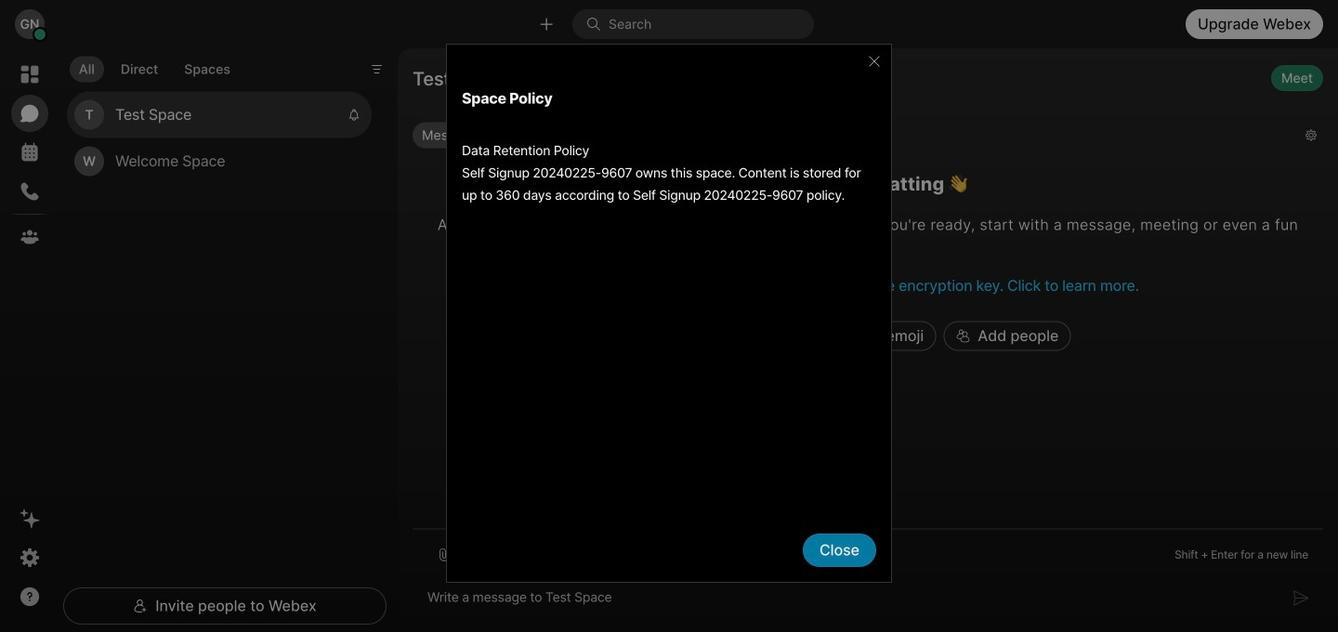 Task type: vqa. For each thing, say whether or not it's contained in the screenshot.
MESSAGES list
no



Task type: describe. For each thing, give the bounding box(es) containing it.
space policy dialog
[[446, 44, 892, 588]]

message composer toolbar element
[[413, 529, 1324, 573]]

you will be notified of all new messages in this space image
[[348, 108, 361, 121]]

welcome space list item
[[67, 138, 372, 185]]



Task type: locate. For each thing, give the bounding box(es) containing it.
test space, you will be notified of all new messages in this space list item
[[67, 92, 372, 138]]

navigation
[[0, 48, 59, 632]]

tab list
[[65, 45, 244, 88]]

webex tab list
[[11, 56, 48, 256]]

group
[[413, 122, 1291, 152]]



